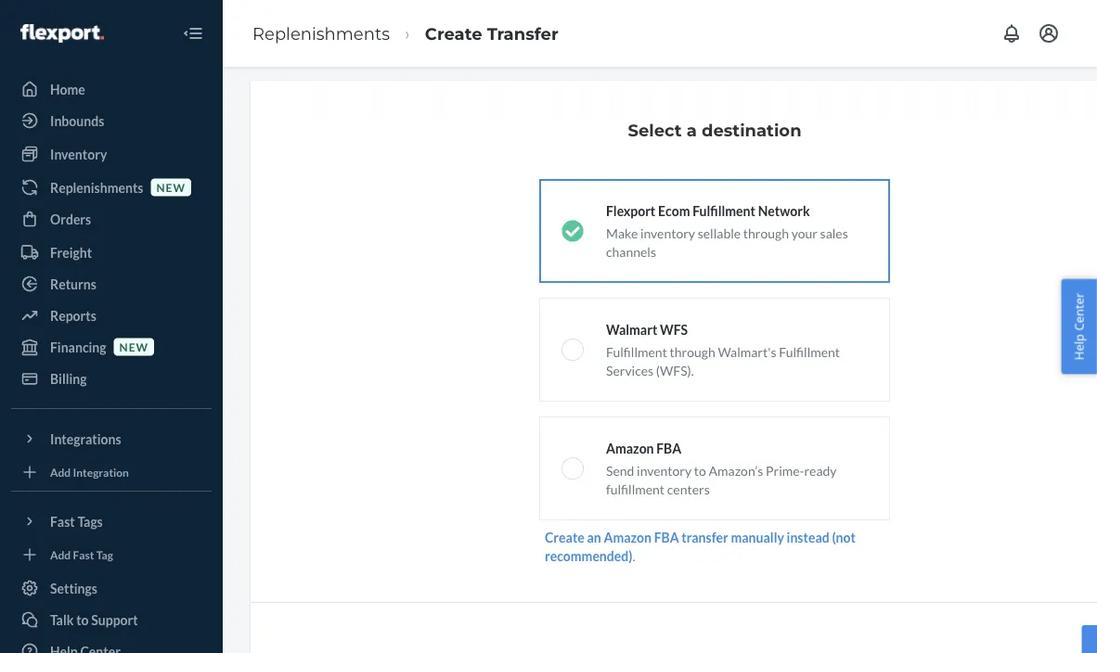Task type: vqa. For each thing, say whether or not it's contained in the screenshot.
RETURNS link
yes



Task type: describe. For each thing, give the bounding box(es) containing it.
services
[[606, 362, 654, 378]]

through inside walmart wfs fulfillment through walmart's fulfillment services (wfs).
[[670, 344, 715, 360]]

integration
[[73, 465, 129, 479]]

manually
[[731, 530, 784, 545]]

close navigation image
[[182, 22, 204, 45]]

inventory inside the amazon fba send inventory to amazon's prime-ready fulfillment centers
[[637, 463, 692, 478]]

transfer
[[487, 23, 558, 44]]

destination
[[702, 120, 802, 140]]

add integration
[[50, 465, 129, 479]]

help
[[1071, 334, 1087, 360]]

ecom
[[658, 203, 690, 219]]

fulfillment for services
[[606, 344, 667, 360]]

(not
[[832, 530, 856, 545]]

reports
[[50, 308, 96, 323]]

new for financing
[[119, 340, 149, 354]]

your
[[791, 225, 818, 241]]

flexport ecom fulfillment network make inventory sellable through your sales channels
[[606, 203, 848, 259]]

support
[[91, 612, 138, 628]]

to inside button
[[76, 612, 89, 628]]

an
[[587, 530, 601, 545]]

help center button
[[1061, 279, 1097, 374]]

freight
[[50, 245, 92, 260]]

inventory
[[50, 146, 107, 162]]

send
[[606, 463, 634, 478]]

walmart's
[[718, 344, 776, 360]]

new for replenishments
[[156, 180, 186, 194]]

fulfillment
[[606, 481, 665, 497]]

2 horizontal spatial fulfillment
[[779, 344, 840, 360]]

orders link
[[11, 204, 212, 234]]

create for create transfer
[[425, 23, 482, 44]]

fast tags button
[[11, 507, 212, 537]]

integrations
[[50, 431, 121, 447]]

replenishments inside breadcrumbs navigation
[[252, 23, 390, 44]]

tag
[[96, 548, 113, 561]]

recommended)
[[545, 548, 633, 564]]

open notifications image
[[1001, 22, 1023, 45]]

check circle image
[[562, 220, 584, 242]]

orders
[[50, 211, 91, 227]]

through inside flexport ecom fulfillment network make inventory sellable through your sales channels
[[743, 225, 789, 241]]

network
[[758, 203, 810, 219]]

add fast tag
[[50, 548, 113, 561]]

billing
[[50, 371, 87, 387]]

fast inside add fast tag link
[[73, 548, 94, 561]]

(wfs).
[[656, 362, 694, 378]]

amazon inside the amazon fba send inventory to amazon's prime-ready fulfillment centers
[[606, 440, 654, 456]]

add for add fast tag
[[50, 548, 71, 561]]

freight link
[[11, 238, 212, 267]]

inbounds link
[[11, 106, 212, 136]]



Task type: locate. For each thing, give the bounding box(es) containing it.
fulfillment
[[693, 203, 756, 219], [606, 344, 667, 360], [779, 344, 840, 360]]

0 vertical spatial new
[[156, 180, 186, 194]]

to right talk
[[76, 612, 89, 628]]

create inside breadcrumbs navigation
[[425, 23, 482, 44]]

amazon up send
[[606, 440, 654, 456]]

talk to support
[[50, 612, 138, 628]]

1 horizontal spatial replenishments
[[252, 23, 390, 44]]

1 vertical spatial fast
[[73, 548, 94, 561]]

0 vertical spatial amazon
[[606, 440, 654, 456]]

1 vertical spatial new
[[119, 340, 149, 354]]

to inside the amazon fba send inventory to amazon's prime-ready fulfillment centers
[[694, 463, 706, 478]]

1 horizontal spatial new
[[156, 180, 186, 194]]

open account menu image
[[1038, 22, 1060, 45]]

0 vertical spatial fast
[[50, 514, 75, 530]]

talk to support button
[[11, 605, 212, 635]]

fast left the tag
[[73, 548, 94, 561]]

replenishments
[[252, 23, 390, 44], [50, 180, 143, 195]]

1 vertical spatial add
[[50, 548, 71, 561]]

create
[[425, 23, 482, 44], [545, 530, 585, 545]]

replenishments link
[[252, 23, 390, 44]]

add
[[50, 465, 71, 479], [50, 548, 71, 561]]

centers
[[667, 481, 710, 497]]

breadcrumbs navigation
[[238, 6, 573, 60]]

fulfillment for sellable
[[693, 203, 756, 219]]

1 vertical spatial inventory
[[637, 463, 692, 478]]

create an amazon fba transfer manually instead (not recommended)
[[545, 530, 856, 564]]

inventory inside flexport ecom fulfillment network make inventory sellable through your sales channels
[[640, 225, 695, 241]]

1 horizontal spatial through
[[743, 225, 789, 241]]

1 horizontal spatial create
[[545, 530, 585, 545]]

create left transfer
[[425, 23, 482, 44]]

new
[[156, 180, 186, 194], [119, 340, 149, 354]]

amazon inside create an amazon fba transfer manually instead (not recommended)
[[604, 530, 652, 545]]

fba up centers
[[656, 440, 681, 456]]

billing link
[[11, 364, 212, 394]]

0 vertical spatial create
[[425, 23, 482, 44]]

0 horizontal spatial through
[[670, 344, 715, 360]]

fulfillment right walmart's
[[779, 344, 840, 360]]

2 add from the top
[[50, 548, 71, 561]]

amazon's
[[709, 463, 763, 478]]

returns
[[50, 276, 96, 292]]

create an amazon fba transfer manually instead (not recommended) link
[[545, 530, 856, 564]]

amazon fba send inventory to amazon's prime-ready fulfillment centers
[[606, 440, 837, 497]]

center
[[1071, 293, 1087, 331]]

1 vertical spatial amazon
[[604, 530, 652, 545]]

through down network
[[743, 225, 789, 241]]

0 horizontal spatial new
[[119, 340, 149, 354]]

integrations button
[[11, 424, 212, 454]]

add up settings
[[50, 548, 71, 561]]

wfs
[[660, 322, 688, 337]]

returns link
[[11, 269, 212, 299]]

to up centers
[[694, 463, 706, 478]]

amazon
[[606, 440, 654, 456], [604, 530, 652, 545]]

amazon up . at bottom
[[604, 530, 652, 545]]

0 horizontal spatial to
[[76, 612, 89, 628]]

0 vertical spatial inventory
[[640, 225, 695, 241]]

add for add integration
[[50, 465, 71, 479]]

1 vertical spatial to
[[76, 612, 89, 628]]

financing
[[50, 339, 106, 355]]

create inside create an amazon fba transfer manually instead (not recommended)
[[545, 530, 585, 545]]

settings
[[50, 581, 97, 596]]

0 horizontal spatial replenishments
[[50, 180, 143, 195]]

new down reports link
[[119, 340, 149, 354]]

prime-
[[766, 463, 804, 478]]

reports link
[[11, 301, 212, 330]]

inbounds
[[50, 113, 104, 129]]

create left the an
[[545, 530, 585, 545]]

talk
[[50, 612, 74, 628]]

inventory link
[[11, 139, 212, 169]]

.
[[633, 548, 635, 564]]

flexport logo image
[[20, 24, 104, 43]]

help center
[[1071, 293, 1087, 360]]

0 vertical spatial through
[[743, 225, 789, 241]]

0 horizontal spatial fulfillment
[[606, 344, 667, 360]]

fba left transfer
[[654, 530, 679, 545]]

tags
[[77, 514, 103, 530]]

fulfillment up services
[[606, 344, 667, 360]]

1 horizontal spatial to
[[694, 463, 706, 478]]

create transfer link
[[425, 23, 558, 44]]

a
[[687, 120, 697, 140]]

walmart wfs fulfillment through walmart's fulfillment services (wfs).
[[606, 322, 840, 378]]

1 vertical spatial create
[[545, 530, 585, 545]]

0 vertical spatial replenishments
[[252, 23, 390, 44]]

through
[[743, 225, 789, 241], [670, 344, 715, 360]]

add fast tag link
[[11, 544, 212, 566]]

1 horizontal spatial fulfillment
[[693, 203, 756, 219]]

fulfillment up the sellable
[[693, 203, 756, 219]]

sales
[[820, 225, 848, 241]]

1 vertical spatial replenishments
[[50, 180, 143, 195]]

0 horizontal spatial create
[[425, 23, 482, 44]]

channels
[[606, 244, 656, 259]]

0 vertical spatial to
[[694, 463, 706, 478]]

select a destination
[[628, 120, 802, 140]]

create for create an amazon fba transfer manually instead (not recommended)
[[545, 530, 585, 545]]

transfer
[[682, 530, 728, 545]]

1 vertical spatial fba
[[654, 530, 679, 545]]

ready
[[804, 463, 837, 478]]

inventory down ecom
[[640, 225, 695, 241]]

make
[[606, 225, 638, 241]]

to
[[694, 463, 706, 478], [76, 612, 89, 628]]

add left integration
[[50, 465, 71, 479]]

new up orders link
[[156, 180, 186, 194]]

add integration link
[[11, 461, 212, 484]]

fulfillment inside flexport ecom fulfillment network make inventory sellable through your sales channels
[[693, 203, 756, 219]]

fba inside create an amazon fba transfer manually instead (not recommended)
[[654, 530, 679, 545]]

settings link
[[11, 574, 212, 603]]

walmart
[[606, 322, 657, 337]]

fba inside the amazon fba send inventory to amazon's prime-ready fulfillment centers
[[656, 440, 681, 456]]

inventory up centers
[[637, 463, 692, 478]]

select
[[628, 120, 682, 140]]

home link
[[11, 74, 212, 104]]

0 vertical spatial fba
[[656, 440, 681, 456]]

1 add from the top
[[50, 465, 71, 479]]

instead
[[787, 530, 830, 545]]

inventory
[[640, 225, 695, 241], [637, 463, 692, 478]]

flexport
[[606, 203, 656, 219]]

fast inside fast tags dropdown button
[[50, 514, 75, 530]]

sellable
[[698, 225, 741, 241]]

through up (wfs).
[[670, 344, 715, 360]]

fba
[[656, 440, 681, 456], [654, 530, 679, 545]]

fast tags
[[50, 514, 103, 530]]

1 vertical spatial through
[[670, 344, 715, 360]]

0 vertical spatial add
[[50, 465, 71, 479]]

create transfer
[[425, 23, 558, 44]]

fast left "tags"
[[50, 514, 75, 530]]

home
[[50, 81, 85, 97]]

fast
[[50, 514, 75, 530], [73, 548, 94, 561]]



